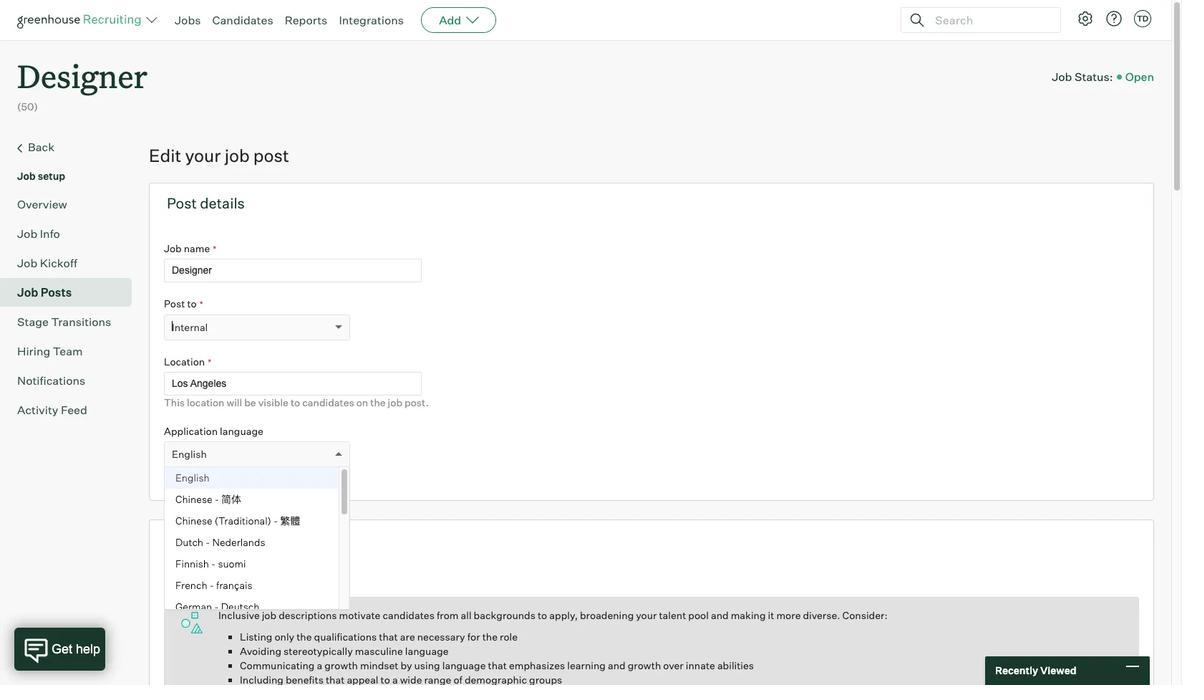 Task type: locate. For each thing, give the bounding box(es) containing it.
inclusive
[[219, 609, 260, 621]]

français
[[216, 579, 253, 591]]

job inside job posts link
[[17, 285, 38, 299]]

-
[[215, 493, 219, 505], [274, 515, 278, 527], [206, 536, 210, 548], [211, 558, 216, 570], [210, 579, 214, 591], [214, 601, 219, 613]]

- right dutch
[[206, 536, 210, 548]]

1 vertical spatial that
[[488, 659, 507, 672]]

1 vertical spatial to
[[291, 396, 300, 409]]

0 vertical spatial chinese
[[176, 493, 213, 505]]

None field
[[172, 442, 176, 467]]

0 vertical spatial english option
[[172, 448, 207, 460]]

broadening
[[580, 609, 634, 621]]

language down for
[[443, 659, 486, 672]]

description down chinese (traditional) - 繁體
[[200, 531, 276, 549]]

visible
[[258, 396, 289, 409]]

job up the listing
[[262, 609, 277, 621]]

job setup
[[17, 170, 65, 182]]

job left 'status:'
[[1053, 69, 1073, 84]]

english down application
[[172, 448, 207, 460]]

None text field
[[164, 372, 422, 396]]

and right pool
[[711, 609, 729, 621]]

jobs
[[175, 13, 201, 27]]

- for 简体
[[215, 493, 219, 505]]

2 vertical spatial post
[[167, 531, 197, 549]]

2 vertical spatial job
[[262, 609, 277, 621]]

2 description from the top
[[200, 579, 249, 591]]

the right for
[[483, 631, 498, 643]]

- inside "option"
[[206, 536, 210, 548]]

application
[[164, 425, 218, 437]]

using
[[415, 659, 440, 672]]

notifications link
[[17, 372, 126, 389]]

be
[[244, 396, 256, 409]]

job for job posts
[[17, 285, 38, 299]]

post left details
[[167, 194, 197, 212]]

2 horizontal spatial the
[[483, 631, 498, 643]]

designer (50)
[[17, 54, 148, 113]]

dutch - nederlands option
[[165, 532, 339, 553]]

candidates left on
[[303, 396, 354, 409]]

0 horizontal spatial your
[[185, 145, 221, 166]]

0 vertical spatial description
[[200, 531, 276, 549]]

0 vertical spatial that
[[379, 631, 398, 643]]

to up internal option
[[187, 297, 197, 310]]

0 vertical spatial and
[[711, 609, 729, 621]]

french
[[176, 579, 207, 591]]

job left kickoff
[[17, 256, 37, 270]]

chinese inside option
[[176, 515, 213, 527]]

job left info
[[17, 226, 37, 241]]

suomi
[[218, 558, 246, 570]]

0 horizontal spatial growth
[[325, 659, 358, 672]]

post for post description
[[167, 531, 197, 549]]

0 horizontal spatial candidates
[[303, 396, 354, 409]]

list box
[[165, 467, 350, 618]]

your left talent
[[636, 609, 657, 621]]

communicating
[[240, 659, 315, 672]]

None text field
[[164, 259, 422, 282]]

1 vertical spatial description
[[200, 579, 249, 591]]

english option down application
[[172, 448, 207, 460]]

job left the 'post.'
[[388, 396, 403, 409]]

0 horizontal spatial to
[[187, 297, 197, 310]]

location
[[164, 355, 205, 367]]

0 vertical spatial to
[[187, 297, 197, 310]]

by
[[401, 659, 412, 672]]

german - deutsch option
[[165, 596, 339, 618]]

1 horizontal spatial your
[[636, 609, 657, 621]]

english option up the 简体
[[165, 467, 339, 489]]

td button
[[1135, 10, 1152, 27]]

english option
[[172, 448, 207, 460], [165, 467, 339, 489]]

back
[[28, 139, 55, 154]]

it
[[769, 609, 775, 621]]

job name
[[164, 242, 210, 254]]

backgrounds
[[474, 609, 536, 621]]

1 vertical spatial job
[[388, 396, 403, 409]]

- right french
[[210, 579, 214, 591]]

post
[[167, 194, 197, 212], [164, 297, 185, 310], [167, 531, 197, 549]]

post up internal option
[[164, 297, 185, 310]]

viewed
[[1041, 664, 1077, 677]]

learning
[[568, 659, 606, 672]]

1 horizontal spatial to
[[291, 396, 300, 409]]

french - français option
[[165, 575, 339, 596]]

post to
[[164, 297, 197, 310]]

1 vertical spatial chinese
[[176, 515, 213, 527]]

jobs link
[[175, 13, 201, 27]]

chinese (traditional) - 繁體 option
[[165, 510, 339, 532]]

- left the 简体
[[215, 493, 219, 505]]

job for job status:
[[1053, 69, 1073, 84]]

0 horizontal spatial the
[[297, 631, 312, 643]]

feed
[[61, 402, 87, 417]]

0 vertical spatial your
[[185, 145, 221, 166]]

1 description from the top
[[200, 531, 276, 549]]

1 horizontal spatial that
[[488, 659, 507, 672]]

job left the setup
[[17, 170, 36, 182]]

candidates link
[[212, 13, 273, 27]]

designer link
[[17, 40, 148, 100]]

and
[[711, 609, 729, 621], [608, 659, 626, 672]]

job inside job kickoff link
[[17, 256, 37, 270]]

to right visible
[[291, 396, 300, 409]]

0 horizontal spatial and
[[608, 659, 626, 672]]

innate
[[686, 659, 716, 672]]

that down role
[[488, 659, 507, 672]]

the right only
[[297, 631, 312, 643]]

- for français
[[210, 579, 214, 591]]

job status:
[[1053, 69, 1114, 84]]

descriptions
[[279, 609, 337, 621]]

job left posts
[[17, 285, 38, 299]]

avoiding
[[240, 645, 282, 657]]

(traditional)
[[215, 515, 271, 527]]

post description
[[167, 531, 276, 549]]

job inside job info link
[[17, 226, 37, 241]]

job
[[1053, 69, 1073, 84], [17, 170, 36, 182], [17, 226, 37, 241], [164, 242, 182, 254], [17, 256, 37, 270], [17, 285, 38, 299]]

candidates up are
[[383, 609, 435, 621]]

notifications
[[17, 373, 86, 387]]

from
[[437, 609, 459, 621]]

- down french - français
[[214, 601, 219, 613]]

english
[[172, 448, 207, 460], [176, 472, 210, 484]]

apply,
[[550, 609, 578, 621]]

diverse.
[[804, 609, 841, 621]]

description for custom description
[[200, 579, 249, 591]]

to left apply,
[[538, 609, 548, 621]]

add
[[439, 13, 462, 27]]

and right learning
[[608, 659, 626, 672]]

greenhouse recruiting image
[[17, 11, 146, 29]]

candidates
[[303, 396, 354, 409], [383, 609, 435, 621]]

english up chinese - 简体
[[176, 472, 210, 484]]

1 horizontal spatial the
[[371, 396, 386, 409]]

1 vertical spatial candidates
[[383, 609, 435, 621]]

masculine
[[355, 645, 403, 657]]

- for suomi
[[211, 558, 216, 570]]

job left post
[[225, 145, 250, 166]]

0 vertical spatial language
[[220, 425, 264, 437]]

your right edit
[[185, 145, 221, 166]]

job left name on the top
[[164, 242, 182, 254]]

job
[[225, 145, 250, 166], [388, 396, 403, 409], [262, 609, 277, 621]]

0 vertical spatial post
[[167, 194, 197, 212]]

2 chinese from the top
[[176, 515, 213, 527]]

chinese left the 简体
[[176, 493, 213, 505]]

open
[[1126, 69, 1155, 84]]

that
[[379, 631, 398, 643], [488, 659, 507, 672]]

growth right a
[[325, 659, 358, 672]]

the right on
[[371, 396, 386, 409]]

more
[[777, 609, 801, 621]]

job for job info
[[17, 226, 37, 241]]

language down will
[[220, 425, 264, 437]]

2 vertical spatial to
[[538, 609, 548, 621]]

1 horizontal spatial growth
[[628, 659, 662, 672]]

chinese up dutch
[[176, 515, 213, 527]]

job for job name
[[164, 242, 182, 254]]

0 vertical spatial job
[[225, 145, 250, 166]]

post up 'finnish' at the bottom of page
[[167, 531, 197, 549]]

1 vertical spatial language
[[405, 645, 449, 657]]

0 horizontal spatial job
[[225, 145, 250, 166]]

growth left over
[[628, 659, 662, 672]]

for
[[468, 631, 481, 643]]

2 horizontal spatial to
[[538, 609, 548, 621]]

1 vertical spatial and
[[608, 659, 626, 672]]

- inside option
[[215, 493, 219, 505]]

and inside the listing only the qualifications that are necessary for the role avoiding stereotypically masculine language communicating a growth mindset by using language that emphasizes learning and growth over innate abilities
[[608, 659, 626, 672]]

language up using
[[405, 645, 449, 657]]

custom
[[164, 579, 198, 591]]

qualifications
[[314, 631, 377, 643]]

that up masculine
[[379, 631, 398, 643]]

chinese inside option
[[176, 493, 213, 505]]

integrations
[[339, 13, 404, 27]]

description down suomi
[[200, 579, 249, 591]]

1 chinese from the top
[[176, 493, 213, 505]]

job for job kickoff
[[17, 256, 37, 270]]

- left suomi
[[211, 558, 216, 570]]

all
[[461, 609, 472, 621]]

1 vertical spatial english
[[176, 472, 210, 484]]

1 vertical spatial post
[[164, 297, 185, 310]]



Task type: describe. For each thing, give the bounding box(es) containing it.
activity feed
[[17, 402, 87, 417]]

role
[[500, 631, 518, 643]]

nederlands
[[212, 536, 266, 548]]

job kickoff link
[[17, 254, 126, 271]]

french - français
[[176, 579, 253, 591]]

hiring
[[17, 344, 50, 358]]

description for post description
[[200, 531, 276, 549]]

this
[[164, 396, 185, 409]]

reports
[[285, 13, 328, 27]]

abilities
[[718, 659, 755, 672]]

english inside list box
[[176, 472, 210, 484]]

stage transitions link
[[17, 313, 126, 330]]

2 horizontal spatial job
[[388, 396, 403, 409]]

recently
[[996, 664, 1039, 677]]

reports link
[[285, 13, 328, 27]]

info
[[40, 226, 60, 241]]

chinese for chinese (traditional) - 繁體
[[176, 515, 213, 527]]

integrations link
[[339, 13, 404, 27]]

pool
[[689, 609, 709, 621]]

overview
[[17, 197, 67, 211]]

post for post details
[[167, 194, 197, 212]]

hiring team
[[17, 344, 83, 358]]

job for job setup
[[17, 170, 36, 182]]

chinese (traditional) - 繁體
[[176, 515, 300, 527]]

- left 繁體
[[274, 515, 278, 527]]

0 vertical spatial candidates
[[303, 396, 354, 409]]

1 horizontal spatial job
[[262, 609, 277, 621]]

talent
[[660, 609, 687, 621]]

job posts link
[[17, 283, 126, 301]]

a
[[317, 659, 323, 672]]

back link
[[17, 138, 126, 157]]

mindset
[[360, 659, 399, 672]]

(50)
[[17, 100, 38, 113]]

1 vertical spatial english option
[[165, 467, 339, 489]]

0 vertical spatial english
[[172, 448, 207, 460]]

- for deutsch
[[214, 601, 219, 613]]

recently viewed
[[996, 664, 1077, 677]]

chinese - 简体 option
[[165, 489, 339, 510]]

only
[[275, 631, 295, 643]]

finnish
[[176, 558, 209, 570]]

team
[[53, 344, 83, 358]]

inclusive job descriptions motivate candidates from all backgrounds to apply, broadening your talent pool and making it more diverse. consider:
[[219, 609, 888, 621]]

setup
[[38, 170, 65, 182]]

overview link
[[17, 195, 126, 213]]

stage
[[17, 314, 49, 329]]

on
[[357, 396, 368, 409]]

td button
[[1132, 7, 1155, 30]]

are
[[400, 631, 415, 643]]

over
[[664, 659, 684, 672]]

1 horizontal spatial and
[[711, 609, 729, 621]]

finnish - suomi
[[176, 558, 246, 570]]

internal option
[[172, 321, 208, 333]]

status:
[[1075, 69, 1114, 84]]

td
[[1138, 14, 1149, 24]]

candidates
[[212, 13, 273, 27]]

motivate
[[339, 609, 381, 621]]

german - deutsch
[[176, 601, 260, 613]]

1 growth from the left
[[325, 659, 358, 672]]

job posts
[[17, 285, 72, 299]]

1 horizontal spatial candidates
[[383, 609, 435, 621]]

the for post.
[[371, 396, 386, 409]]

application language
[[164, 425, 264, 437]]

necessary
[[418, 631, 466, 643]]

job info
[[17, 226, 60, 241]]

german
[[176, 601, 212, 613]]

activity feed link
[[17, 401, 126, 418]]

post for post to
[[164, 297, 185, 310]]

1 vertical spatial your
[[636, 609, 657, 621]]

stereotypically
[[284, 645, 353, 657]]

this location will be visible to candidates on the job post.
[[164, 396, 429, 409]]

internal
[[172, 321, 208, 333]]

chinese - 简体
[[176, 493, 242, 505]]

kickoff
[[40, 256, 77, 270]]

details
[[200, 194, 245, 212]]

job kickoff
[[17, 256, 77, 270]]

listing
[[240, 631, 273, 643]]

designer
[[17, 54, 148, 97]]

dutch
[[176, 536, 203, 548]]

transitions
[[51, 314, 111, 329]]

finnish - suomi option
[[165, 553, 339, 575]]

chinese for chinese - 简体
[[176, 493, 213, 505]]

2 growth from the left
[[628, 659, 662, 672]]

activity
[[17, 402, 58, 417]]

Search text field
[[932, 10, 1048, 30]]

edit your job post
[[149, 145, 289, 166]]

post.
[[405, 396, 429, 409]]

hiring team link
[[17, 342, 126, 359]]

custom description
[[164, 579, 249, 591]]

2 vertical spatial language
[[443, 659, 486, 672]]

list box containing english
[[165, 467, 350, 618]]

the for avoiding
[[483, 631, 498, 643]]

0 horizontal spatial that
[[379, 631, 398, 643]]

post details
[[167, 194, 245, 212]]

configure image
[[1078, 10, 1095, 27]]

- for nederlands
[[206, 536, 210, 548]]

post
[[254, 145, 289, 166]]

will
[[227, 396, 242, 409]]

making
[[731, 609, 766, 621]]

deutsch
[[221, 601, 260, 613]]



Task type: vqa. For each thing, say whether or not it's contained in the screenshot.
'(Traditional)'
yes



